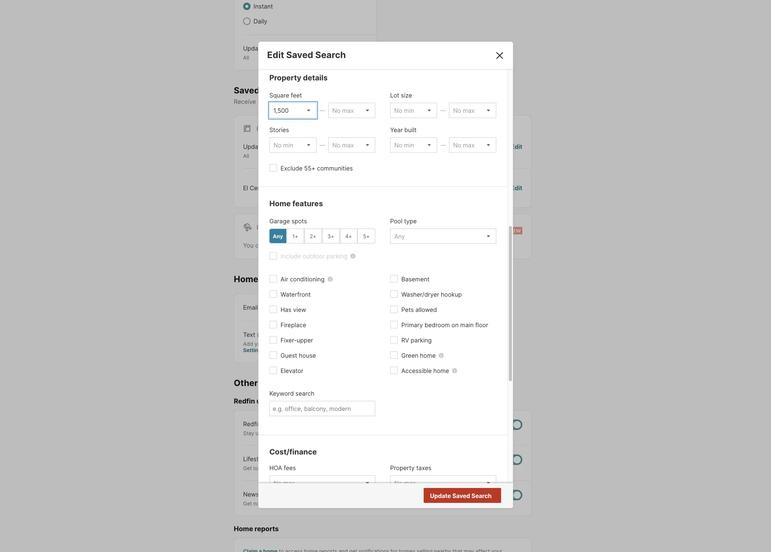 Task type: vqa. For each thing, say whether or not it's contained in the screenshot.
topmost Mature
no



Task type: locate. For each thing, give the bounding box(es) containing it.
1 vertical spatial home
[[234, 274, 259, 284]]

0 vertical spatial property
[[269, 73, 301, 82]]

2 vertical spatial edit
[[511, 184, 523, 192]]

hoa fees
[[269, 465, 296, 472]]

0 horizontal spatial searches
[[262, 85, 301, 96]]

0 vertical spatial types
[[266, 45, 281, 52]]

from right market
[[393, 501, 404, 507]]

property up square feet
[[269, 73, 301, 82]]

2 horizontal spatial your
[[406, 501, 416, 507]]

all down daily radio
[[243, 54, 249, 61]]

redfin updates
[[234, 398, 284, 405]]

property for property details
[[269, 73, 301, 82]]

2 get from the top
[[243, 501, 252, 507]]

Daily radio
[[243, 18, 251, 25]]

on right 'date'
[[282, 430, 288, 436]]

0 vertical spatial search
[[315, 50, 346, 60]]

1 vertical spatial redfin
[[243, 420, 261, 428]]

settings
[[243, 347, 265, 353]]

1 vertical spatial local
[[418, 501, 429, 507]]

view
[[293, 306, 306, 314]]

search up e.g. office, balcony, modern text box
[[296, 390, 315, 398]]

for left rent
[[257, 224, 268, 231]]

get down newsletter
[[243, 501, 252, 507]]

local
[[254, 465, 265, 472], [418, 501, 429, 507]]

update inside button
[[430, 492, 451, 500]]

4+ radio
[[340, 229, 358, 244]]

1 horizontal spatial agent.
[[476, 430, 492, 436]]

0 vertical spatial parking
[[327, 253, 348, 260]]

2 to from the left
[[370, 430, 375, 436]]

1 vertical spatial update types all
[[243, 143, 281, 159]]

and right tools
[[325, 430, 334, 436]]

with
[[457, 430, 467, 436]]

no results button
[[453, 489, 500, 504]]

0 vertical spatial your
[[340, 98, 353, 106]]

search for update saved search
[[472, 492, 492, 500]]

emails
[[463, 184, 481, 192], [260, 378, 287, 388]]

local down taxes
[[418, 501, 429, 507]]

property right design
[[390, 465, 415, 472]]

1 vertical spatial parking
[[411, 337, 432, 344]]

0 horizontal spatial agent.
[[448, 501, 464, 507]]

number
[[284, 341, 303, 347]]

1 horizontal spatial property
[[390, 465, 415, 472]]

your right market
[[406, 501, 416, 507]]

1 horizontal spatial from
[[393, 501, 404, 507]]

1 to from the left
[[263, 430, 268, 436]]

home for home features
[[269, 199, 291, 208]]

1 vertical spatial edit
[[511, 143, 523, 151]]

0 horizontal spatial your
[[255, 341, 266, 347]]

update types all down daily
[[243, 45, 281, 61]]

searches down 2+
[[306, 242, 332, 249]]

in up house
[[304, 341, 309, 347]]

include
[[281, 253, 301, 260]]

1 get from the top
[[243, 465, 252, 472]]

2 vertical spatial home
[[234, 525, 253, 533]]

tips,
[[337, 465, 348, 472]]

your
[[340, 98, 353, 106], [255, 341, 266, 347], [406, 501, 416, 507]]

e.g. office, balcony, modern text field
[[273, 405, 372, 413]]

details
[[303, 73, 328, 82]]

on inside redfin news stay up to date on redfin's tools and features, how to buy or sell a home, and connect with an agent.
[[282, 430, 288, 436]]

home
[[420, 352, 436, 360], [434, 367, 449, 375], [288, 465, 302, 472]]

newsletter
[[243, 491, 274, 498]]

from up about on the left of page
[[276, 491, 289, 498]]

edit saved search element
[[267, 50, 486, 60]]

0 horizontal spatial local
[[254, 465, 265, 472]]

update down for sale
[[243, 143, 264, 151]]

home left tours
[[234, 274, 259, 284]]

0 vertical spatial update types all
[[243, 45, 281, 61]]

waterfront
[[281, 291, 311, 298]]

list box
[[269, 103, 317, 118], [328, 103, 375, 118], [390, 103, 437, 118], [449, 103, 496, 118], [269, 138, 317, 153], [328, 138, 375, 153], [390, 138, 437, 153], [449, 138, 496, 153], [390, 229, 496, 244], [269, 476, 375, 491], [390, 476, 496, 491]]

saved up receive
[[234, 85, 260, 96]]

pets
[[402, 306, 414, 314]]

1 vertical spatial on
[[452, 322, 459, 329]]

1 vertical spatial searches
[[306, 242, 332, 249]]

home for home reports
[[234, 525, 253, 533]]

on
[[332, 98, 339, 106], [452, 322, 459, 329], [282, 430, 288, 436]]

0 vertical spatial redfin
[[234, 398, 255, 405]]

2 types from the top
[[266, 143, 281, 151]]

your up settings
[[255, 341, 266, 347]]

0 horizontal spatial search
[[315, 50, 346, 60]]

el
[[243, 184, 248, 192]]

on right based
[[332, 98, 339, 106]]

0 vertical spatial from
[[276, 491, 289, 498]]

cerrito
[[250, 184, 269, 192]]

redfin up stay on the left bottom of page
[[243, 420, 261, 428]]

fixer-upper
[[281, 337, 313, 344]]

agent. down update saved search
[[448, 501, 464, 507]]

edit for update types
[[511, 143, 523, 151]]

home down cost/finance
[[288, 465, 302, 472]]

search
[[315, 50, 346, 60], [472, 492, 492, 500]]

1 vertical spatial types
[[266, 143, 281, 151]]

saved
[[286, 50, 313, 60], [234, 85, 260, 96], [287, 242, 304, 249], [453, 492, 470, 500]]

1 horizontal spatial on
[[332, 98, 339, 106]]

2 the from the left
[[337, 501, 345, 507]]

to left "buy"
[[370, 430, 375, 436]]

no results
[[462, 493, 491, 500]]

daily
[[254, 18, 267, 25]]

0 vertical spatial edit
[[267, 50, 284, 60]]

in inside newsletter from my agent get notified about the latest trends in the real estate market from your local redfin agent.
[[331, 501, 336, 507]]

while
[[334, 242, 348, 249]]

buy
[[377, 430, 386, 436]]

features,
[[335, 430, 357, 436]]

year built
[[390, 126, 417, 134]]

0 vertical spatial searches
[[262, 85, 301, 96]]

no inside button
[[462, 493, 470, 500]]

parking down while
[[327, 253, 348, 260]]

in
[[304, 341, 309, 347], [331, 501, 336, 507]]

home inside edit saved search dialog
[[269, 199, 291, 208]]

option group inside edit saved search dialog
[[269, 229, 375, 244]]

1 vertical spatial no
[[462, 493, 470, 500]]

green
[[402, 352, 419, 360]]

0 horizontal spatial no
[[453, 184, 461, 192]]

get down lifestyle
[[243, 465, 252, 472]]

news
[[263, 420, 278, 428]]

stories
[[269, 126, 289, 134]]

1 vertical spatial get
[[243, 501, 252, 507]]

0 vertical spatial update
[[243, 45, 264, 52]]

search inside button
[[472, 492, 492, 500]]

agent. inside newsletter from my agent get notified about the latest trends in the real estate market from your local redfin agent.
[[448, 501, 464, 507]]

home left reports
[[234, 525, 253, 533]]

1 horizontal spatial in
[[331, 501, 336, 507]]

types down daily
[[266, 45, 281, 52]]

1 vertical spatial agent.
[[448, 501, 464, 507]]

your inside saved searches receive timely notifications based on your preferred search filters.
[[340, 98, 353, 106]]

1 vertical spatial edit button
[[511, 184, 523, 192]]

redfin
[[234, 398, 255, 405], [243, 420, 261, 428], [431, 501, 447, 507]]

tips
[[274, 456, 284, 463]]

1 the from the left
[[289, 501, 297, 507]]

0 horizontal spatial the
[[289, 501, 297, 507]]

0 horizontal spatial to
[[263, 430, 268, 436]]

for left "sale"
[[257, 125, 268, 133]]

0 vertical spatial home
[[269, 199, 291, 208]]

edit button for update types
[[511, 142, 523, 159]]

search left filters.
[[382, 98, 401, 106]]

and right style
[[363, 465, 372, 472]]

2 all from the top
[[243, 153, 249, 159]]

lifestyle & tips get local insights, home improvement tips, style and design resources.
[[243, 456, 417, 472]]

home reports
[[234, 525, 279, 533]]

stay
[[243, 430, 254, 436]]

None checkbox
[[499, 420, 523, 430], [499, 455, 523, 465], [499, 420, 523, 430], [499, 455, 523, 465]]

0 vertical spatial search
[[382, 98, 401, 106]]

1 edit button from the top
[[511, 142, 523, 159]]

allowed
[[416, 306, 437, 314]]

the down my
[[289, 501, 297, 507]]

rv
[[402, 337, 409, 344]]

types down stories
[[266, 143, 281, 151]]

option group
[[269, 229, 375, 244]]

1 vertical spatial all
[[243, 153, 249, 159]]

exclude 55+ communities
[[281, 165, 353, 172]]

property taxes
[[390, 465, 432, 472]]

in right trends
[[331, 501, 336, 507]]

2 vertical spatial your
[[406, 501, 416, 507]]

0 horizontal spatial in
[[304, 341, 309, 347]]

lifestyle
[[243, 456, 267, 463]]

redfin down other
[[234, 398, 255, 405]]

on inside saved searches receive timely notifications based on your preferred search filters.
[[332, 98, 339, 106]]

updates
[[257, 398, 284, 405]]

for
[[257, 125, 268, 133], [257, 224, 268, 231]]

redfin down update saved search
[[431, 501, 447, 507]]

2 vertical spatial home
[[288, 465, 302, 472]]

test
[[271, 184, 283, 192]]

2 vertical spatial update
[[430, 492, 451, 500]]

agent.
[[476, 430, 492, 436], [448, 501, 464, 507]]

1 vertical spatial property
[[390, 465, 415, 472]]

1 vertical spatial for
[[257, 224, 268, 231]]

to
[[263, 430, 268, 436], [370, 430, 375, 436]]

2 edit button from the top
[[511, 184, 523, 192]]

on for news
[[282, 430, 288, 436]]

5+ radio
[[358, 229, 375, 244]]

update types all
[[243, 45, 281, 61], [243, 143, 281, 159]]

1 horizontal spatial search
[[472, 492, 492, 500]]

home for home tours
[[234, 274, 259, 284]]

home for accessible home
[[434, 367, 449, 375]]

4+
[[345, 233, 352, 239]]

home up accessible home
[[420, 352, 436, 360]]

searches inside saved searches receive timely notifications based on your preferred search filters.
[[262, 85, 301, 96]]

0 horizontal spatial search
[[296, 390, 315, 398]]

results
[[471, 493, 491, 500]]

2 for from the top
[[257, 224, 268, 231]]

0 vertical spatial edit button
[[511, 142, 523, 159]]

1 vertical spatial update
[[243, 143, 264, 151]]

0 horizontal spatial on
[[282, 430, 288, 436]]

0 horizontal spatial parking
[[327, 253, 348, 260]]

home down the test
[[269, 199, 291, 208]]

redfin's
[[290, 430, 310, 436]]

1 horizontal spatial local
[[418, 501, 429, 507]]

1 horizontal spatial no
[[462, 493, 470, 500]]

saved left results
[[453, 492, 470, 500]]

0 horizontal spatial property
[[269, 73, 301, 82]]

lot size
[[390, 92, 412, 99]]

real
[[347, 501, 356, 507]]

1 vertical spatial from
[[393, 501, 404, 507]]

1 vertical spatial home
[[434, 367, 449, 375]]

edit for no emails
[[511, 184, 523, 192]]

2+
[[310, 233, 317, 239]]

0 vertical spatial home
[[420, 352, 436, 360]]

local inside the lifestyle & tips get local insights, home improvement tips, style and design resources.
[[254, 465, 265, 472]]

1 horizontal spatial search
[[382, 98, 401, 106]]

1 for from the top
[[257, 125, 268, 133]]

searches up notifications
[[262, 85, 301, 96]]

0 vertical spatial emails
[[463, 184, 481, 192]]

1 vertical spatial search
[[472, 492, 492, 500]]

redfin for redfin news stay up to date on redfin's tools and features, how to buy or sell a home, and connect with an agent.
[[243, 420, 261, 428]]

searches
[[262, 85, 301, 96], [306, 242, 332, 249]]

get inside newsletter from my agent get notified about the latest trends in the real estate market from your local redfin agent.
[[243, 501, 252, 507]]

0 vertical spatial in
[[304, 341, 309, 347]]

redfin inside redfin news stay up to date on redfin's tools and features, how to buy or sell a home, and connect with an agent.
[[243, 420, 261, 428]]

property for property taxes
[[390, 465, 415, 472]]

your left preferred
[[340, 98, 353, 106]]

1 vertical spatial emails
[[260, 378, 287, 388]]

update down daily radio
[[243, 45, 264, 52]]

0 vertical spatial local
[[254, 465, 265, 472]]

None checkbox
[[499, 490, 523, 501]]

agent. right an
[[476, 430, 492, 436]]

the left real
[[337, 501, 345, 507]]

0 vertical spatial get
[[243, 465, 252, 472]]

0 vertical spatial all
[[243, 54, 249, 61]]

type
[[404, 218, 417, 225]]

edit button for no emails
[[511, 184, 523, 192]]

washer/dryer
[[402, 291, 439, 298]]

1+ radio
[[287, 229, 304, 244]]

all
[[243, 54, 249, 61], [243, 153, 249, 159]]

0 horizontal spatial emails
[[260, 378, 287, 388]]

option group containing any
[[269, 229, 375, 244]]

0 vertical spatial for
[[257, 125, 268, 133]]

on left main
[[452, 322, 459, 329]]

to right up
[[263, 430, 268, 436]]

1 vertical spatial search
[[296, 390, 315, 398]]

search inside saved searches receive timely notifications based on your preferred search filters.
[[382, 98, 401, 106]]

no emails
[[453, 184, 481, 192]]

for for for rent
[[257, 224, 268, 231]]

and right home,
[[425, 430, 434, 436]]

update types all down for sale
[[243, 143, 281, 159]]

1 all from the top
[[243, 54, 249, 61]]

home right accessible
[[434, 367, 449, 375]]

1 horizontal spatial and
[[363, 465, 372, 472]]

air
[[281, 276, 288, 283]]

0 vertical spatial on
[[332, 98, 339, 106]]

edit saved search
[[267, 50, 346, 60]]

update down taxes
[[430, 492, 451, 500]]

local down lifestyle
[[254, 465, 265, 472]]

1 horizontal spatial your
[[340, 98, 353, 106]]

elevator
[[281, 367, 304, 375]]

latest
[[299, 501, 313, 507]]

2 vertical spatial redfin
[[431, 501, 447, 507]]

0 vertical spatial no
[[453, 184, 461, 192]]

1 vertical spatial in
[[331, 501, 336, 507]]

2 vertical spatial on
[[282, 430, 288, 436]]

3+ radio
[[322, 229, 340, 244]]

for sale
[[257, 125, 285, 133]]

notified
[[254, 501, 272, 507]]

parking up green home
[[411, 337, 432, 344]]

types
[[266, 45, 281, 52], [266, 143, 281, 151]]

1 horizontal spatial to
[[370, 430, 375, 436]]

el cerrito test 1
[[243, 184, 287, 192]]

2 horizontal spatial and
[[425, 430, 434, 436]]

home
[[269, 199, 291, 208], [234, 274, 259, 284], [234, 525, 253, 533]]

—
[[320, 107, 325, 114], [441, 107, 446, 114], [320, 142, 325, 148], [441, 142, 446, 148]]

2 horizontal spatial on
[[452, 322, 459, 329]]

tools
[[311, 430, 323, 436]]

0 vertical spatial agent.
[[476, 430, 492, 436]]

size
[[401, 92, 412, 99]]

and inside the lifestyle & tips get local insights, home improvement tips, style and design resources.
[[363, 465, 372, 472]]

update
[[243, 45, 264, 52], [243, 143, 264, 151], [430, 492, 451, 500]]

all up el
[[243, 153, 249, 159]]

update saved search
[[430, 492, 492, 500]]

1 horizontal spatial the
[[337, 501, 345, 507]]

1 horizontal spatial emails
[[463, 184, 481, 192]]

primary bedroom on main floor
[[402, 322, 489, 329]]



Task type: describe. For each thing, give the bounding box(es) containing it.
55+
[[304, 165, 316, 172]]

1 horizontal spatial parking
[[411, 337, 432, 344]]

you can create saved searches while searching for rentals .
[[243, 242, 410, 249]]

for for for sale
[[257, 125, 268, 133]]

rent
[[270, 224, 286, 231]]

fireplace
[[281, 322, 306, 329]]

fixer-
[[281, 337, 297, 344]]

emails for no emails
[[463, 184, 481, 192]]

saved searches receive timely notifications based on your preferred search filters.
[[234, 85, 421, 106]]

on for searches
[[332, 98, 339, 106]]

1 update types all from the top
[[243, 45, 281, 61]]

— for year built
[[441, 142, 446, 148]]

you
[[243, 242, 254, 249]]

other emails
[[234, 378, 287, 388]]

property details
[[269, 73, 328, 82]]

exclude
[[281, 165, 303, 172]]

preferred
[[355, 98, 381, 106]]

notifications
[[276, 98, 311, 106]]

search inside dialog
[[296, 390, 315, 398]]

receive
[[234, 98, 256, 106]]

based
[[313, 98, 330, 106]]

include outdoor parking
[[281, 253, 348, 260]]

outdoor
[[303, 253, 325, 260]]

redfin inside newsletter from my agent get notified about the latest trends in the real estate market from your local redfin agent.
[[431, 501, 447, 507]]

0 horizontal spatial from
[[276, 491, 289, 498]]

saved inside button
[[453, 492, 470, 500]]

no for no results
[[462, 493, 470, 500]]

pool
[[390, 218, 403, 225]]

1 types from the top
[[266, 45, 281, 52]]

edit inside dialog
[[267, 50, 284, 60]]

garage
[[269, 218, 290, 225]]

account
[[310, 341, 332, 347]]

cost/finance
[[269, 448, 317, 457]]

agent. inside redfin news stay up to date on redfin's tools and features, how to buy or sell a home, and connect with an agent.
[[476, 430, 492, 436]]

newsletter from my agent get notified about the latest trends in the real estate market from your local redfin agent.
[[243, 491, 464, 507]]

main
[[460, 322, 474, 329]]

on inside edit saved search dialog
[[452, 322, 459, 329]]

market
[[374, 501, 391, 507]]

taxes
[[417, 465, 432, 472]]

Instant radio
[[243, 3, 251, 10]]

a
[[404, 430, 407, 436]]

1 vertical spatial your
[[255, 341, 266, 347]]

saved inside saved searches receive timely notifications based on your preferred search filters.
[[234, 85, 260, 96]]

5+
[[363, 233, 370, 239]]

floor
[[476, 322, 489, 329]]

Any radio
[[269, 229, 287, 244]]

no for no emails
[[453, 184, 461, 192]]

sale
[[270, 125, 285, 133]]

agent
[[300, 491, 317, 498]]

account settings
[[243, 341, 332, 353]]

an
[[469, 430, 475, 436]]

timely
[[258, 98, 275, 106]]

redfin for redfin updates
[[234, 398, 255, 405]]

hoa
[[269, 465, 282, 472]]

accessible
[[402, 367, 432, 375]]

2 update types all from the top
[[243, 143, 281, 159]]

style
[[349, 465, 361, 472]]

saved up property details on the left top of page
[[286, 50, 313, 60]]

feet
[[291, 92, 302, 99]]

for
[[379, 242, 387, 249]]

2+ radio
[[304, 229, 322, 244]]

home,
[[408, 430, 423, 436]]

washer/dryer hookup
[[402, 291, 462, 298]]

any
[[273, 233, 283, 239]]

text (sms)
[[243, 331, 274, 338]]

emails for other emails
[[260, 378, 287, 388]]

fees
[[284, 465, 296, 472]]

connect
[[435, 430, 455, 436]]

edit saved search dialog
[[258, 42, 513, 552]]

— for lot size
[[441, 107, 446, 114]]

search for edit saved search
[[315, 50, 346, 60]]

guest house
[[281, 352, 316, 360]]

(sms)
[[257, 331, 274, 338]]

your inside newsletter from my agent get notified about the latest trends in the real estate market from your local redfin agent.
[[406, 501, 416, 507]]

1 horizontal spatial searches
[[306, 242, 332, 249]]

basement
[[402, 276, 430, 283]]

local inside newsletter from my agent get notified about the latest trends in the real estate market from your local redfin agent.
[[418, 501, 429, 507]]

pets allowed
[[402, 306, 437, 314]]

— for stories
[[320, 142, 325, 148]]

1
[[285, 184, 287, 192]]

phone
[[267, 341, 283, 347]]

home for green home
[[420, 352, 436, 360]]

my
[[290, 491, 299, 498]]

has
[[281, 306, 292, 314]]

how
[[358, 430, 369, 436]]

up
[[256, 430, 262, 436]]

keyword search
[[269, 390, 315, 398]]

0 horizontal spatial and
[[325, 430, 334, 436]]

1+
[[292, 233, 298, 239]]

add your phone number in
[[243, 341, 310, 347]]

square feet
[[269, 92, 302, 99]]

pool type
[[390, 218, 417, 225]]

get inside the lifestyle & tips get local insights, home improvement tips, style and design resources.
[[243, 465, 252, 472]]

guest
[[281, 352, 297, 360]]

home features
[[269, 199, 323, 208]]

house
[[299, 352, 316, 360]]

features
[[293, 199, 323, 208]]

home inside the lifestyle & tips get local insights, home improvement tips, style and design resources.
[[288, 465, 302, 472]]

reports
[[255, 525, 279, 533]]

date
[[270, 430, 281, 436]]

upper
[[297, 337, 313, 344]]

for rent
[[257, 224, 286, 231]]

design
[[373, 465, 390, 472]]

resources.
[[391, 465, 417, 472]]

rentals
[[389, 242, 408, 249]]

rv parking
[[402, 337, 432, 344]]

spots
[[292, 218, 307, 225]]

account settings link
[[243, 341, 332, 353]]

lot
[[390, 92, 399, 99]]

other
[[234, 378, 258, 388]]

text
[[243, 331, 255, 338]]

tours
[[260, 274, 283, 284]]

— for square feet
[[320, 107, 325, 114]]

sell
[[394, 430, 402, 436]]

square
[[269, 92, 289, 99]]

saved down 1+
[[287, 242, 304, 249]]



